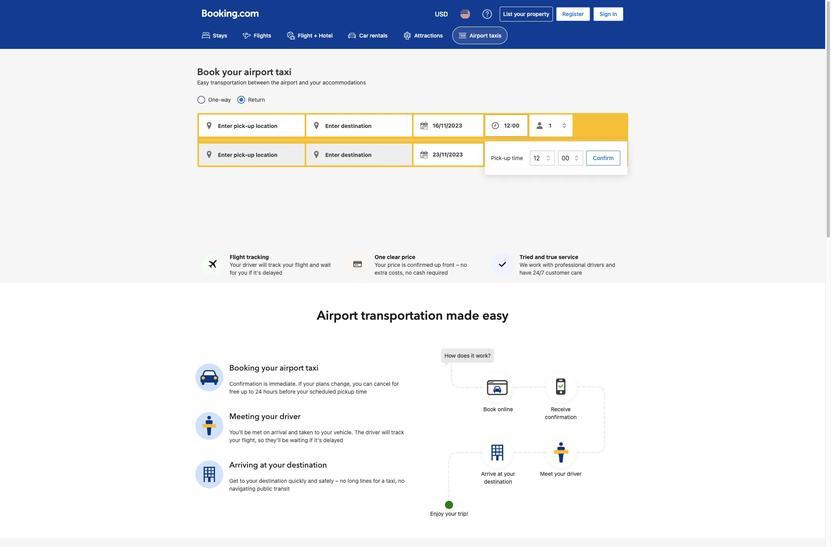 Task type: vqa. For each thing, say whether or not it's contained in the screenshot.


Task type: locate. For each thing, give the bounding box(es) containing it.
2 12:00 button from the top
[[485, 144, 528, 166]]

cancel
[[374, 381, 391, 388]]

1 horizontal spatial if
[[310, 437, 313, 444]]

0 horizontal spatial at
[[260, 460, 267, 471]]

1 horizontal spatial delayed
[[324, 437, 343, 444]]

how
[[445, 353, 456, 359]]

work?
[[476, 353, 491, 359]]

0 vertical spatial flight
[[298, 32, 313, 39]]

so
[[258, 437, 264, 444]]

1 vertical spatial airport
[[317, 308, 358, 325]]

track
[[268, 262, 281, 268], [392, 430, 404, 436]]

flight
[[295, 262, 308, 268]]

1 horizontal spatial up
[[435, 262, 441, 268]]

1 horizontal spatial book
[[484, 406, 497, 413]]

flight
[[298, 32, 313, 39], [230, 254, 245, 261]]

time right pick-
[[512, 155, 523, 161]]

16/11/2023
[[433, 122, 463, 129]]

0 horizontal spatial track
[[268, 262, 281, 268]]

usd button
[[431, 5, 453, 24]]

if inside flight tracking your driver will track your flight and wait for you if it's delayed
[[249, 270, 252, 276]]

no left cash
[[406, 270, 412, 276]]

your down you'll
[[229, 437, 241, 444]]

1 horizontal spatial time
[[512, 155, 523, 161]]

your right the list
[[514, 11, 526, 17]]

with
[[543, 262, 554, 268]]

flight,
[[242, 437, 257, 444]]

taxi,
[[386, 478, 397, 485]]

12:00
[[504, 122, 520, 129], [504, 151, 520, 158]]

no left long
[[340, 478, 346, 485]]

destination up the public on the left
[[259, 478, 287, 485]]

1 horizontal spatial will
[[382, 430, 390, 436]]

1 horizontal spatial your
[[375, 262, 386, 268]]

1 vertical spatial is
[[264, 381, 268, 388]]

1 vertical spatial up
[[435, 262, 441, 268]]

0 horizontal spatial up
[[241, 389, 247, 395]]

driver
[[243, 262, 257, 268], [280, 412, 301, 422], [366, 430, 380, 436], [567, 471, 582, 478]]

and inside flight tracking your driver will track your flight and wait for you if it's delayed
[[310, 262, 319, 268]]

track down tracking at the top of the page
[[268, 262, 281, 268]]

1 vertical spatial delayed
[[324, 437, 343, 444]]

0 horizontal spatial is
[[264, 381, 268, 388]]

1 vertical spatial taxi
[[306, 363, 319, 374]]

return
[[248, 97, 265, 103]]

0 vertical spatial airport
[[470, 32, 488, 39]]

0 vertical spatial to
[[249, 389, 254, 395]]

delayed inside flight tracking your driver will track your flight and wait for you if it's delayed
[[263, 270, 283, 276]]

driver right the the
[[366, 430, 380, 436]]

1 12:00 button from the top
[[485, 115, 528, 137]]

and up work
[[535, 254, 545, 261]]

destination inside "get to your destination quickly and safely – no long lines for a taxi, no navigating public transit"
[[259, 478, 287, 485]]

your up way
[[222, 66, 242, 79]]

– right front
[[456, 262, 459, 268]]

and up waiting on the left of page
[[288, 430, 298, 436]]

1 horizontal spatial transportation
[[361, 308, 443, 325]]

if down "taken"
[[310, 437, 313, 444]]

delayed down tracking at the top of the page
[[263, 270, 283, 276]]

price down clear
[[388, 262, 400, 268]]

2 vertical spatial up
[[241, 389, 247, 395]]

airport right the
[[281, 79, 298, 86]]

be down arrival
[[282, 437, 289, 444]]

confirmation
[[545, 414, 577, 421]]

0 horizontal spatial airport
[[317, 308, 358, 325]]

at
[[260, 460, 267, 471], [498, 471, 503, 478]]

0 vertical spatial track
[[268, 262, 281, 268]]

book inside book your airport taxi easy transportation between the airport and your accommodations
[[197, 66, 220, 79]]

1 horizontal spatial price
[[402, 254, 416, 261]]

1 vertical spatial 12:00 button
[[485, 144, 528, 166]]

transportation inside book your airport taxi easy transportation between the airport and your accommodations
[[211, 79, 247, 86]]

0 vertical spatial is
[[402, 262, 406, 268]]

– right safely
[[335, 478, 339, 485]]

airport
[[244, 66, 273, 79], [281, 79, 298, 86], [280, 363, 304, 374]]

1 vertical spatial 12:00
[[504, 151, 520, 158]]

flight left +
[[298, 32, 313, 39]]

1 vertical spatial book
[[484, 406, 497, 413]]

taxi up 'plans'
[[306, 363, 319, 374]]

2 vertical spatial airport
[[280, 363, 304, 374]]

destination for arriving at your destination
[[287, 460, 327, 471]]

0 horizontal spatial delayed
[[263, 270, 283, 276]]

destination for get to your destination quickly and safely – no long lines for a taxi, no navigating public transit
[[259, 478, 287, 485]]

1 vertical spatial price
[[388, 262, 400, 268]]

it's right waiting on the left of page
[[314, 437, 322, 444]]

23/11/2023
[[433, 151, 463, 158]]

1 horizontal spatial for
[[373, 478, 380, 485]]

track inside flight tracking your driver will track your flight and wait for you if it's delayed
[[268, 262, 281, 268]]

you down tracking at the top of the page
[[238, 270, 247, 276]]

delayed inside you'll be met on arrival and taken to your vehicle. the driver will track your flight, so they'll be waiting if it's delayed
[[324, 437, 343, 444]]

1 vertical spatial it's
[[314, 437, 322, 444]]

flight left tracking at the top of the page
[[230, 254, 245, 261]]

0 horizontal spatial will
[[259, 262, 267, 268]]

car rentals link
[[342, 27, 394, 44]]

destination inside arrive at your destination
[[484, 479, 513, 486]]

1 horizontal spatial is
[[402, 262, 406, 268]]

and left wait
[[310, 262, 319, 268]]

1 horizontal spatial –
[[456, 262, 459, 268]]

driver up arrival
[[280, 412, 301, 422]]

at right arriving
[[260, 460, 267, 471]]

0 horizontal spatial time
[[356, 389, 367, 395]]

to up navigating
[[240, 478, 245, 485]]

24/7
[[533, 270, 545, 276]]

0 vertical spatial will
[[259, 262, 267, 268]]

your left the flight
[[283, 262, 294, 268]]

met
[[252, 430, 262, 436]]

track right the the
[[392, 430, 404, 436]]

0 horizontal spatial taxi
[[276, 66, 292, 79]]

booking airport taxi image for meeting your driver
[[195, 413, 223, 441]]

1 vertical spatial will
[[382, 430, 390, 436]]

arriving
[[229, 460, 258, 471]]

receive confirmation
[[545, 406, 577, 421]]

driver down tracking at the top of the page
[[243, 262, 257, 268]]

your left accommodations
[[310, 79, 321, 86]]

to inside "get to your destination quickly and safely – no long lines for a taxi, no navigating public transit"
[[240, 478, 245, 485]]

0 horizontal spatial book
[[197, 66, 220, 79]]

0 vertical spatial for
[[230, 270, 237, 276]]

1 horizontal spatial it's
[[314, 437, 322, 444]]

your inside one clear price your price is confirmed up front – no extra costs, no cash required
[[375, 262, 386, 268]]

flight for flight + hotel
[[298, 32, 313, 39]]

airport up if in the bottom left of the page
[[280, 363, 304, 374]]

1 vertical spatial time
[[356, 389, 367, 395]]

attractions
[[415, 32, 443, 39]]

airport up between
[[244, 66, 273, 79]]

your inside "link"
[[514, 11, 526, 17]]

airport for airport taxis
[[470, 32, 488, 39]]

for inside flight tracking your driver will track your flight and wait for you if it's delayed
[[230, 270, 237, 276]]

up
[[504, 155, 511, 161], [435, 262, 441, 268], [241, 389, 247, 395]]

1 horizontal spatial track
[[392, 430, 404, 436]]

1 vertical spatial if
[[310, 437, 313, 444]]

booking.com online hotel reservations image
[[202, 9, 258, 19]]

confirm button
[[587, 151, 621, 166]]

1 horizontal spatial to
[[249, 389, 254, 395]]

it's
[[254, 270, 261, 276], [314, 437, 322, 444]]

the
[[271, 79, 279, 86]]

your inside arrive at your destination
[[504, 471, 515, 478]]

driver inside you'll be met on arrival and taken to your vehicle. the driver will track your flight, so they'll be waiting if it's delayed
[[366, 430, 380, 436]]

sign in link
[[594, 7, 624, 21]]

airport taxis
[[470, 32, 502, 39]]

1 your from the left
[[230, 262, 241, 268]]

2 your from the left
[[375, 262, 386, 268]]

0 vertical spatial delayed
[[263, 270, 283, 276]]

0 horizontal spatial price
[[388, 262, 400, 268]]

book up easy
[[197, 66, 220, 79]]

confirm
[[593, 155, 614, 162]]

accommodations
[[323, 79, 366, 86]]

customer
[[546, 270, 570, 276]]

2 horizontal spatial for
[[392, 381, 399, 388]]

0 horizontal spatial it's
[[254, 270, 261, 276]]

1 horizontal spatial taxi
[[306, 363, 319, 374]]

to left 24
[[249, 389, 254, 395]]

2 horizontal spatial to
[[315, 430, 320, 436]]

1 vertical spatial to
[[315, 430, 320, 436]]

0 vertical spatial 12:00 button
[[485, 115, 528, 137]]

taxi inside book your airport taxi easy transportation between the airport and your accommodations
[[276, 66, 292, 79]]

2 12:00 from the top
[[504, 151, 520, 158]]

0 vertical spatial –
[[456, 262, 459, 268]]

12:00 button
[[485, 115, 528, 137], [485, 144, 528, 166]]

at right arrive
[[498, 471, 503, 478]]

is up the hours
[[264, 381, 268, 388]]

flight inside "flight + hotel" link
[[298, 32, 313, 39]]

safely
[[319, 478, 334, 485]]

transportation
[[211, 79, 247, 86], [361, 308, 443, 325]]

0 vertical spatial time
[[512, 155, 523, 161]]

2 vertical spatial for
[[373, 478, 380, 485]]

taxi up the
[[276, 66, 292, 79]]

we
[[520, 262, 528, 268]]

time
[[512, 155, 523, 161], [356, 389, 367, 395]]

0 horizontal spatial your
[[230, 262, 241, 268]]

for for confirmation is immediate. if your plans change, you can cancel for free up to 24 hours before your scheduled pickup time
[[392, 381, 399, 388]]

stays
[[213, 32, 227, 39]]

and inside book your airport taxi easy transportation between the airport and your accommodations
[[299, 79, 309, 86]]

care
[[571, 270, 582, 276]]

time down can
[[356, 389, 367, 395]]

1 vertical spatial you
[[353, 381, 362, 388]]

delayed down the vehicle.
[[324, 437, 343, 444]]

0 horizontal spatial for
[[230, 270, 237, 276]]

meeting your driver
[[229, 412, 301, 422]]

no right front
[[461, 262, 467, 268]]

if down tracking at the top of the page
[[249, 270, 252, 276]]

price up confirmed
[[402, 254, 416, 261]]

0 vertical spatial it's
[[254, 270, 261, 276]]

0 vertical spatial be
[[245, 430, 251, 436]]

price
[[402, 254, 416, 261], [388, 262, 400, 268]]

Enter destination text field
[[306, 115, 412, 137]]

0 horizontal spatial you
[[238, 270, 247, 276]]

driver inside flight tracking your driver will track your flight and wait for you if it's delayed
[[243, 262, 257, 268]]

you'll
[[229, 430, 243, 436]]

0 vertical spatial airport
[[244, 66, 273, 79]]

your up navigating
[[247, 478, 258, 485]]

waiting
[[290, 437, 308, 444]]

1 12:00 from the top
[[504, 122, 520, 129]]

the
[[355, 430, 364, 436]]

list
[[504, 11, 513, 17]]

0 horizontal spatial be
[[245, 430, 251, 436]]

0 horizontal spatial flight
[[230, 254, 245, 261]]

0 horizontal spatial if
[[249, 270, 252, 276]]

your
[[230, 262, 241, 268], [375, 262, 386, 268]]

1 vertical spatial flight
[[230, 254, 245, 261]]

tracking
[[247, 254, 269, 261]]

0 horizontal spatial transportation
[[211, 79, 247, 86]]

1 horizontal spatial you
[[353, 381, 362, 388]]

12:00 button for 16/11/2023
[[485, 115, 528, 137]]

your down if in the bottom left of the page
[[297, 389, 308, 395]]

1 horizontal spatial airport
[[470, 32, 488, 39]]

and left safely
[[308, 478, 318, 485]]

delayed
[[263, 270, 283, 276], [324, 437, 343, 444]]

airport for book
[[244, 66, 273, 79]]

flight inside flight tracking your driver will track your flight and wait for you if it's delayed
[[230, 254, 245, 261]]

0 vertical spatial you
[[238, 270, 247, 276]]

get to your destination quickly and safely – no long lines for a taxi, no navigating public transit
[[229, 478, 405, 493]]

0 horizontal spatial –
[[335, 478, 339, 485]]

your up immediate. on the left bottom of page
[[262, 363, 278, 374]]

will
[[259, 262, 267, 268], [382, 430, 390, 436]]

for inside "get to your destination quickly and safely – no long lines for a taxi, no navigating public transit"
[[373, 478, 380, 485]]

destination up quickly
[[287, 460, 327, 471]]

one
[[375, 254, 386, 261]]

will inside flight tracking your driver will track your flight and wait for you if it's delayed
[[259, 262, 267, 268]]

be up 'flight,'
[[245, 430, 251, 436]]

1 vertical spatial be
[[282, 437, 289, 444]]

at inside arrive at your destination
[[498, 471, 503, 478]]

true
[[546, 254, 558, 261]]

0 vertical spatial transportation
[[211, 79, 247, 86]]

0 vertical spatial 12:00
[[504, 122, 520, 129]]

0 vertical spatial taxi
[[276, 66, 292, 79]]

2 vertical spatial to
[[240, 478, 245, 485]]

arrive at your destination
[[482, 471, 515, 486]]

to right "taken"
[[315, 430, 320, 436]]

destination down arrive
[[484, 479, 513, 486]]

your inside flight tracking your driver will track your flight and wait for you if it's delayed
[[283, 262, 294, 268]]

it's down tracking at the top of the page
[[254, 270, 261, 276]]

it's inside you'll be met on arrival and taken to your vehicle. the driver will track your flight, so they'll be waiting if it's delayed
[[314, 437, 322, 444]]

trip!
[[458, 511, 469, 518]]

for inside confirmation is immediate. if your plans change, you can cancel for free up to 24 hours before your scheduled pickup time
[[392, 381, 399, 388]]

Enter pick-up location text field
[[199, 115, 305, 137]]

confirmation
[[229, 381, 262, 388]]

booking airport taxi image
[[442, 349, 606, 514], [195, 364, 223, 392], [195, 413, 223, 441], [195, 461, 223, 489]]

1 vertical spatial track
[[392, 430, 404, 436]]

1 vertical spatial –
[[335, 478, 339, 485]]

you left can
[[353, 381, 362, 388]]

list your property link
[[500, 7, 553, 22]]

16/11/2023 button
[[414, 115, 484, 137]]

to inside confirmation is immediate. if your plans change, you can cancel for free up to 24 hours before your scheduled pickup time
[[249, 389, 254, 395]]

and right drivers
[[606, 262, 616, 268]]

is up costs,
[[402, 262, 406, 268]]

arriving at your destination
[[229, 460, 327, 471]]

easy
[[197, 79, 209, 86]]

transit
[[274, 486, 290, 493]]

and
[[299, 79, 309, 86], [535, 254, 545, 261], [310, 262, 319, 268], [606, 262, 616, 268], [288, 430, 298, 436], [308, 478, 318, 485]]

get
[[229, 478, 239, 485]]

1 vertical spatial for
[[392, 381, 399, 388]]

and right the
[[299, 79, 309, 86]]

is inside one clear price your price is confirmed up front – no extra costs, no cash required
[[402, 262, 406, 268]]

0 vertical spatial if
[[249, 270, 252, 276]]

up inside confirmation is immediate. if your plans change, you can cancel for free up to 24 hours before your scheduled pickup time
[[241, 389, 247, 395]]

book left online
[[484, 406, 497, 413]]

your inside flight tracking your driver will track your flight and wait for you if it's delayed
[[230, 262, 241, 268]]

it
[[471, 353, 475, 359]]

and inside you'll be met on arrival and taken to your vehicle. the driver will track your flight, so they'll be waiting if it's delayed
[[288, 430, 298, 436]]

0 horizontal spatial to
[[240, 478, 245, 485]]

to inside you'll be met on arrival and taken to your vehicle. the driver will track your flight, so they'll be waiting if it's delayed
[[315, 430, 320, 436]]

1 vertical spatial airport
[[281, 79, 298, 86]]

list your property
[[504, 11, 550, 17]]

will right the the
[[382, 430, 390, 436]]

2 horizontal spatial up
[[504, 155, 511, 161]]

0 vertical spatial book
[[197, 66, 220, 79]]

will down tracking at the top of the page
[[259, 262, 267, 268]]

1 horizontal spatial flight
[[298, 32, 313, 39]]

your right arrive
[[504, 471, 515, 478]]

meet
[[540, 471, 553, 478]]

1 horizontal spatial at
[[498, 471, 503, 478]]



Task type: describe. For each thing, give the bounding box(es) containing it.
plans
[[316, 381, 330, 388]]

driver right meet
[[567, 471, 582, 478]]

enjoy
[[431, 511, 444, 518]]

destination for arrive at your destination
[[484, 479, 513, 486]]

and inside "get to your destination quickly and safely – no long lines for a taxi, no navigating public transit"
[[308, 478, 318, 485]]

up inside one clear price your price is confirmed up front – no extra costs, no cash required
[[435, 262, 441, 268]]

meeting
[[229, 412, 260, 422]]

your left the vehicle.
[[321, 430, 332, 436]]

flight for flight tracking your driver will track your flight and wait for you if it's delayed
[[230, 254, 245, 261]]

receive
[[551, 406, 571, 413]]

between
[[248, 79, 270, 86]]

easy
[[483, 308, 509, 325]]

extra
[[375, 270, 388, 276]]

your right meet
[[555, 471, 566, 478]]

12:00 for 23/11/2023
[[504, 151, 520, 158]]

does
[[458, 353, 470, 359]]

one-way
[[208, 97, 231, 103]]

confirmation is immediate. if your plans change, you can cancel for free up to 24 hours before your scheduled pickup time
[[229, 381, 399, 395]]

airport for airport transportation made easy
[[317, 308, 358, 325]]

1 vertical spatial transportation
[[361, 308, 443, 325]]

airport for booking
[[280, 363, 304, 374]]

flights link
[[237, 27, 278, 44]]

car
[[360, 32, 369, 39]]

flight + hotel
[[298, 32, 333, 39]]

have
[[520, 270, 532, 276]]

time inside confirmation is immediate. if your plans change, you can cancel for free up to 24 hours before your scheduled pickup time
[[356, 389, 367, 395]]

taxi for book
[[276, 66, 292, 79]]

lines
[[360, 478, 372, 485]]

quickly
[[289, 478, 307, 485]]

register
[[563, 11, 584, 17]]

register link
[[556, 7, 591, 21]]

car rentals
[[360, 32, 388, 39]]

tried and true service we work with professional drivers and have 24/7 customer care
[[520, 254, 616, 276]]

your left trip! in the bottom right of the page
[[446, 511, 457, 518]]

cash
[[414, 270, 426, 276]]

booking airport taxi image for booking your airport taxi
[[195, 364, 223, 392]]

long
[[348, 478, 359, 485]]

property
[[527, 11, 550, 17]]

no right taxi,
[[398, 478, 405, 485]]

you'll be met on arrival and taken to your vehicle. the driver will track your flight, so they'll be waiting if it's delayed
[[229, 430, 404, 444]]

12:00 button for 23/11/2023
[[485, 144, 528, 166]]

you inside flight tracking your driver will track your flight and wait for you if it's delayed
[[238, 270, 247, 276]]

one-
[[208, 97, 221, 103]]

taxis
[[490, 32, 502, 39]]

sign in
[[600, 11, 617, 17]]

required
[[427, 270, 448, 276]]

on
[[264, 430, 270, 436]]

taxi for booking
[[306, 363, 319, 374]]

book online
[[484, 406, 513, 413]]

at for arrive
[[498, 471, 503, 478]]

0 vertical spatial price
[[402, 254, 416, 261]]

book for online
[[484, 406, 497, 413]]

if
[[299, 381, 302, 388]]

pick-up time
[[492, 155, 523, 161]]

1 horizontal spatial be
[[282, 437, 289, 444]]

a
[[382, 478, 385, 485]]

hotel
[[319, 32, 333, 39]]

vehicle.
[[334, 430, 353, 436]]

23/11/2023 button
[[414, 144, 484, 166]]

– inside "get to your destination quickly and safely – no long lines for a taxi, no navigating public transit"
[[335, 478, 339, 485]]

– inside one clear price your price is confirmed up front – no extra costs, no cash required
[[456, 262, 459, 268]]

booking
[[229, 363, 260, 374]]

before
[[279, 389, 296, 395]]

way
[[221, 97, 231, 103]]

at for arriving
[[260, 460, 267, 471]]

your up transit
[[269, 460, 285, 471]]

you inside confirmation is immediate. if your plans change, you can cancel for free up to 24 hours before your scheduled pickup time
[[353, 381, 362, 388]]

will inside you'll be met on arrival and taken to your vehicle. the driver will track your flight, so they'll be waiting if it's delayed
[[382, 430, 390, 436]]

your up the 'on'
[[262, 412, 278, 422]]

drivers
[[587, 262, 605, 268]]

+
[[314, 32, 318, 39]]

your right if in the bottom left of the page
[[303, 381, 315, 388]]

flight tracking your driver will track your flight and wait for you if it's delayed
[[230, 254, 331, 276]]

booking your airport taxi
[[229, 363, 319, 374]]

meet your driver
[[540, 471, 582, 478]]

if inside you'll be met on arrival and taken to your vehicle. the driver will track your flight, so they'll be waiting if it's delayed
[[310, 437, 313, 444]]

stays link
[[196, 27, 234, 44]]

immediate.
[[269, 381, 297, 388]]

pick-
[[492, 155, 504, 161]]

navigating
[[229, 486, 256, 493]]

wait
[[321, 262, 331, 268]]

airport transportation made easy
[[317, 308, 509, 325]]

book for your
[[197, 66, 220, 79]]

it's inside flight tracking your driver will track your flight and wait for you if it's delayed
[[254, 270, 261, 276]]

search
[[590, 152, 611, 159]]

rentals
[[370, 32, 388, 39]]

flights
[[254, 32, 271, 39]]

service
[[559, 254, 579, 261]]

your inside "get to your destination quickly and safely – no long lines for a taxi, no navigating public transit"
[[247, 478, 258, 485]]

attractions link
[[397, 27, 450, 44]]

search button
[[575, 144, 627, 166]]

sign
[[600, 11, 611, 17]]

booking airport taxi image for arriving at your destination
[[195, 461, 223, 489]]

costs,
[[389, 270, 404, 276]]

for for flight tracking your driver will track your flight and wait for you if it's delayed
[[230, 270, 237, 276]]

made
[[446, 308, 480, 325]]

tried
[[520, 254, 534, 261]]

pickup
[[338, 389, 355, 395]]

is inside confirmation is immediate. if your plans change, you can cancel for free up to 24 hours before your scheduled pickup time
[[264, 381, 268, 388]]

book your airport taxi easy transportation between the airport and your accommodations
[[197, 66, 366, 86]]

12:00 for 16/11/2023
[[504, 122, 520, 129]]

change,
[[331, 381, 351, 388]]

track inside you'll be met on arrival and taken to your vehicle. the driver will track your flight, so they'll be waiting if it's delayed
[[392, 430, 404, 436]]

work
[[529, 262, 542, 268]]

0 vertical spatial up
[[504, 155, 511, 161]]

clear
[[387, 254, 401, 261]]

flight + hotel link
[[281, 27, 339, 44]]

one clear price your price is confirmed up front – no extra costs, no cash required
[[375, 254, 467, 276]]

confirmed
[[408, 262, 433, 268]]

hours
[[264, 389, 278, 395]]



